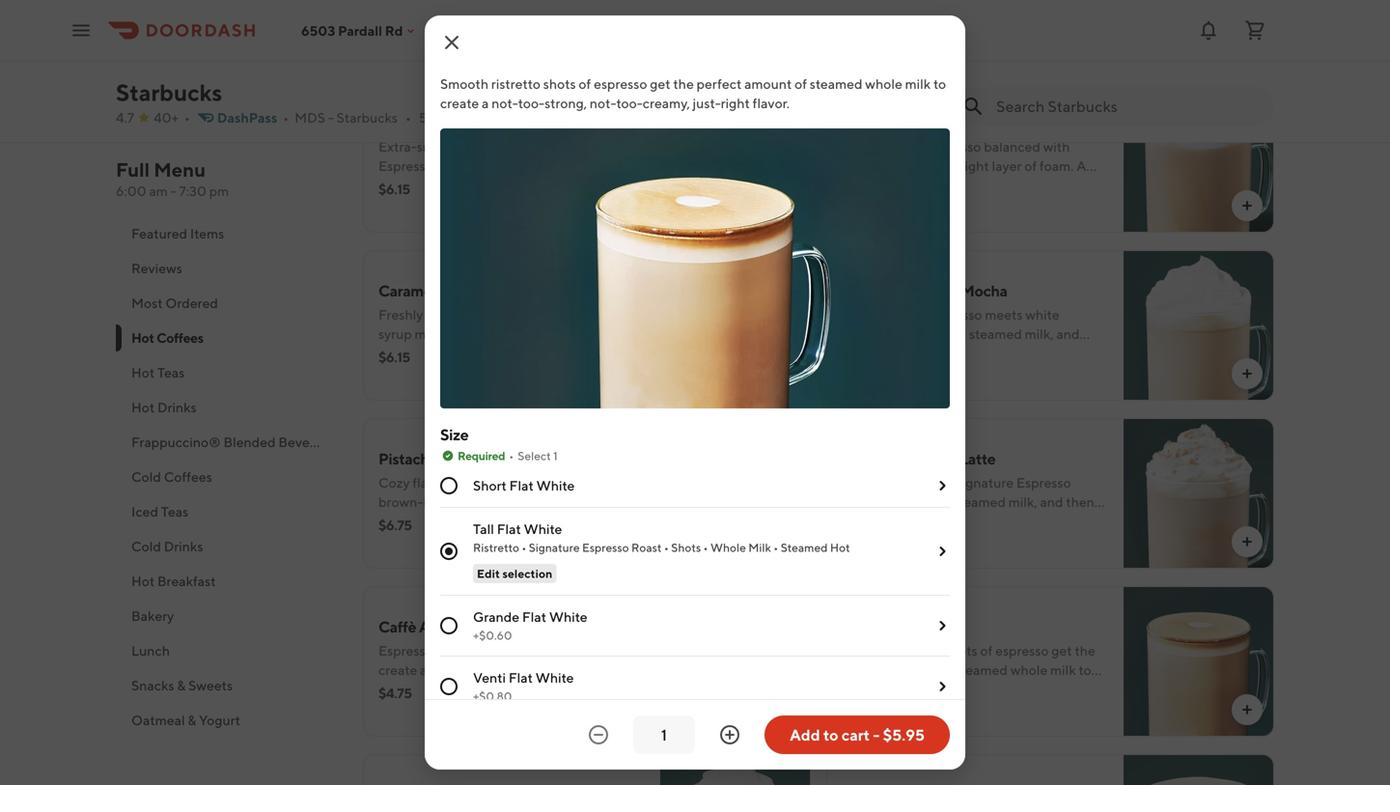 Task type: locate. For each thing, give the bounding box(es) containing it.
1 vertical spatial $5.95
[[883, 726, 925, 744]]

1 vertical spatial -
[[171, 183, 176, 199]]

iced teas button
[[116, 494, 340, 529]]

shots inside dialog
[[543, 76, 576, 92]]

0 horizontal spatial get
[[650, 76, 671, 92]]

smooth inside dialog
[[440, 76, 489, 92]]

1 vertical spatial the
[[1075, 643, 1096, 659]]

2 vertical spatial to
[[824, 726, 839, 744]]

hot breakfast
[[131, 573, 216, 589]]

0 horizontal spatial strong,
[[545, 95, 587, 111]]

smooth up ft
[[440, 76, 489, 92]]

1 vertical spatial get
[[1052, 643, 1072, 659]]

teas
[[157, 365, 185, 380], [161, 504, 189, 520]]

with up "for"
[[510, 307, 537, 323]]

0 vertical spatial create
[[440, 95, 479, 111]]

0 vertical spatial to
[[934, 76, 947, 92]]

featured items button
[[116, 216, 340, 251]]

2 horizontal spatial -
[[873, 726, 880, 744]]

1 vertical spatial hot coffees
[[131, 330, 203, 346]]

signature
[[529, 541, 580, 554]]

$5.95 up the add to cart - $5.95
[[842, 685, 877, 701]]

0 vertical spatial drinks
[[157, 399, 197, 415]]

smooth up the add to cart - $5.95
[[842, 643, 890, 659]]

0 horizontal spatial right
[[721, 95, 750, 111]]

none radio inside size "group"
[[440, 543, 458, 560]]

1 cold from the top
[[131, 469, 161, 485]]

0 vertical spatial strong,
[[545, 95, 587, 111]]

1 horizontal spatial and
[[926, 158, 949, 174]]

drinks up breakfast
[[164, 538, 203, 554]]

teas up hot drinks
[[157, 365, 185, 380]]

0 vertical spatial shots
[[543, 76, 576, 92]]

a up blonde
[[482, 95, 489, 111]]

syrup
[[379, 326, 412, 342]]

starbucks
[[116, 79, 222, 106], [337, 110, 398, 126]]

ristretto
[[473, 541, 519, 554]]

$6.15 down syrup
[[379, 349, 410, 365]]

too-
[[518, 95, 545, 111], [617, 95, 643, 111], [920, 681, 946, 697], [1018, 681, 1045, 697]]

& left yogurt
[[188, 712, 196, 728]]

white down 1
[[537, 478, 575, 493]]

milk inside the caramel macchiato freshly steamed milk with vanilla-flavored syrup marked with espresso and topped with a caramel drizzle for an oh-so-sweet finish.
[[482, 307, 507, 323]]

0 horizontal spatial smooth
[[440, 76, 489, 92]]

starbucks up 40+ •
[[116, 79, 222, 106]]

white
[[842, 281, 885, 300], [537, 478, 575, 493], [524, 521, 562, 537], [549, 609, 588, 625], [536, 670, 574, 686]]

cappuccino image
[[1124, 754, 1275, 785]]

cold down iced
[[131, 538, 161, 554]]

1 horizontal spatial &
[[188, 712, 196, 728]]

most ordered button
[[116, 286, 340, 321]]

with down syrup
[[379, 345, 405, 361]]

caffè for caffè latte our dark, rich espresso balanced with steamed milk and a light layer of foam. a perfect milk-forward warm-up.
[[842, 113, 880, 132]]

1 vertical spatial amount
[[890, 662, 937, 678]]

None radio
[[440, 617, 458, 634], [440, 678, 458, 695], [440, 617, 458, 634], [440, 678, 458, 695]]

steamed inside caffè latte our dark, rich espresso balanced with steamed milk and a light layer of foam. a perfect milk-forward warm-up.
[[842, 158, 895, 174]]

1 vertical spatial creamy,
[[1045, 681, 1092, 697]]

flat for grande
[[522, 609, 547, 625]]

0 vertical spatial flavor.
[[753, 95, 790, 111]]

$4.75
[[379, 685, 412, 701]]

a inside dialog
[[482, 95, 489, 111]]

full menu 6:00 am - 7:30 pm
[[116, 158, 229, 199]]

with
[[1044, 139, 1070, 155], [510, 307, 537, 323], [464, 326, 491, 342], [379, 345, 405, 361]]

sweets
[[188, 677, 233, 693]]

most
[[131, 295, 163, 311]]

1 horizontal spatial whole
[[1011, 662, 1048, 678]]

edit selection
[[477, 567, 553, 580]]

1 vertical spatial to
[[1079, 662, 1092, 678]]

flavor.
[[753, 95, 790, 111], [902, 701, 939, 717]]

0 vertical spatial $6.15
[[379, 181, 410, 197]]

1 vertical spatial drinks
[[164, 538, 203, 554]]

0 horizontal spatial $5.95
[[842, 685, 877, 701]]

2 vertical spatial -
[[873, 726, 880, 744]]

flat up ristretto
[[497, 521, 521, 537]]

1 horizontal spatial caffè
[[842, 113, 880, 132]]

create
[[440, 95, 479, 111], [842, 681, 881, 697]]

0 vertical spatial caffè
[[842, 113, 880, 132]]

add item to cart image for caffè latte
[[1240, 198, 1255, 213]]

1 horizontal spatial $5.95
[[883, 726, 925, 744]]

0 vertical spatial ristretto
[[491, 76, 541, 92]]

ristretto inside dialog
[[491, 76, 541, 92]]

perfect inside caffè latte our dark, rich espresso balanced with steamed milk and a light layer of foam. a perfect milk-forward warm-up.
[[842, 177, 887, 193]]

0 vertical spatial amount
[[745, 76, 792, 92]]

macchiato
[[439, 281, 510, 300]]

$6.15 for starbucks® blonde vanilla latte
[[379, 181, 410, 197]]

$6.75
[[379, 517, 412, 533]]

flat right venti
[[509, 670, 533, 686]]

add item to cart image
[[776, 198, 792, 213], [776, 534, 792, 549], [1240, 534, 1255, 549], [1240, 702, 1255, 718]]

caffè inside caffè latte our dark, rich espresso balanced with steamed milk and a light layer of foam. a perfect milk-forward warm-up.
[[842, 113, 880, 132]]

a inside caffè latte our dark, rich espresso balanced with steamed milk and a light layer of foam. a perfect milk-forward warm-up.
[[952, 158, 959, 174]]

ft
[[449, 110, 459, 126]]

& for snacks
[[177, 677, 186, 693]]

whole inside dialog
[[866, 76, 903, 92]]

caffè latte image
[[1124, 82, 1275, 233]]

just-
[[693, 95, 721, 111], [842, 701, 870, 717]]

hot right steamed at the bottom of page
[[830, 541, 850, 554]]

1 $6.15 from the top
[[379, 181, 410, 197]]

1 vertical spatial $6.15
[[379, 349, 410, 365]]

create up the add to cart - $5.95
[[842, 681, 881, 697]]

white for tall flat white ristretto • signature espresso roast • shots • whole milk • steamed hot
[[524, 521, 562, 537]]

hot inside tall flat white ristretto • signature espresso roast • shots • whole milk • steamed hot
[[830, 541, 850, 554]]

$5.95
[[842, 685, 877, 701], [883, 726, 925, 744]]

$6.15
[[379, 181, 410, 197], [379, 349, 410, 365]]

add item to cart image for caramel macchiato
[[776, 366, 792, 381]]

0 vertical spatial teas
[[157, 365, 185, 380]]

1 vertical spatial cold
[[131, 538, 161, 554]]

starbucks®
[[379, 113, 460, 132]]

create up blonde
[[440, 95, 479, 111]]

- inside full menu 6:00 am - 7:30 pm
[[171, 183, 176, 199]]

latte right the praline
[[960, 450, 996, 468]]

white up signature
[[524, 521, 562, 537]]

2 vertical spatial coffees
[[164, 469, 212, 485]]

chocolate
[[888, 281, 958, 300]]

hot drinks
[[131, 399, 197, 415]]

teas right iced
[[161, 504, 189, 520]]

flat right short
[[510, 478, 534, 493]]

0 vertical spatial get
[[650, 76, 671, 92]]

rich
[[902, 139, 925, 155]]

flat inside the grande flat white +$0.60
[[522, 609, 547, 625]]

steamed inside dialog
[[810, 76, 863, 92]]

caffè up 'our' at the right of the page
[[842, 113, 880, 132]]

hot drinks button
[[116, 390, 340, 425]]

snacks & sweets
[[131, 677, 233, 693]]

grande
[[473, 609, 520, 625]]

a up finish.
[[408, 345, 415, 361]]

1 vertical spatial &
[[188, 712, 196, 728]]

so-
[[571, 345, 591, 361]]

coffees down most ordered
[[157, 330, 203, 346]]

1 vertical spatial caffè
[[379, 618, 416, 636]]

pardall
[[338, 22, 382, 38]]

warm-
[[972, 177, 1012, 193]]

0 horizontal spatial the
[[673, 76, 694, 92]]

1 horizontal spatial flavor.
[[902, 701, 939, 717]]

snacks & sweets button
[[116, 668, 340, 703]]

and inside caffè latte our dark, rich espresso balanced with steamed milk and a light layer of foam. a perfect milk-forward warm-up.
[[926, 158, 949, 174]]

latte up "rich"
[[883, 113, 919, 132]]

0 items, open order cart image
[[1244, 19, 1267, 42]]

featured items
[[131, 225, 224, 241]]

caffè left americano
[[379, 618, 416, 636]]

caffè latte our dark, rich espresso balanced with steamed milk and a light layer of foam. a perfect milk-forward warm-up.
[[842, 113, 1087, 193]]

light
[[962, 158, 990, 174]]

None radio
[[440, 543, 458, 560]]

white down the grande flat white +$0.60
[[536, 670, 574, 686]]

amount
[[745, 76, 792, 92], [890, 662, 937, 678]]

0 vertical spatial creamy,
[[643, 95, 690, 111]]

cold drinks
[[131, 538, 203, 554]]

0 vertical spatial starbucks
[[116, 79, 222, 106]]

size group
[[440, 424, 950, 718]]

flat inside venti flat white +$0.80
[[509, 670, 533, 686]]

white inside tall flat white ristretto • signature espresso roast • shots • whole milk • steamed hot
[[524, 521, 562, 537]]

flat inside tall flat white ristretto • signature espresso roast • shots • whole milk • steamed hot
[[497, 521, 521, 537]]

cold inside cold drinks button
[[131, 538, 161, 554]]

& right snacks
[[177, 677, 186, 693]]

short
[[473, 478, 507, 493]]

white inside venti flat white +$0.80
[[536, 670, 574, 686]]

strong, inside dialog
[[545, 95, 587, 111]]

white down selection
[[549, 609, 588, 625]]

dashpass •
[[217, 110, 289, 126]]

just- inside dialog
[[693, 95, 721, 111]]

$6.15 down starbucks® on the left
[[379, 181, 410, 197]]

steamed
[[781, 541, 828, 554]]

1 horizontal spatial hot coffees
[[363, 40, 477, 65]]

pistachio latte image
[[661, 418, 811, 569]]

1 vertical spatial right
[[870, 701, 899, 717]]

0 horizontal spatial just-
[[693, 95, 721, 111]]

1 vertical spatial teas
[[161, 504, 189, 520]]

close flat white image
[[440, 31, 464, 54]]

0 horizontal spatial whole
[[866, 76, 903, 92]]

+$0.80
[[473, 690, 512, 703]]

1 horizontal spatial shots
[[945, 643, 978, 659]]

hot up 'bakery'
[[131, 573, 155, 589]]

1 horizontal spatial strong,
[[946, 681, 989, 697]]

hot coffees down rd
[[363, 40, 477, 65]]

of
[[579, 76, 591, 92], [795, 76, 807, 92], [1025, 158, 1037, 174], [981, 643, 993, 659], [940, 662, 953, 678]]

• left mds
[[283, 110, 289, 126]]

frappuccino® blended beverages
[[131, 434, 343, 450]]

1 vertical spatial create
[[842, 681, 881, 697]]

required
[[458, 449, 505, 463]]

venti
[[473, 670, 506, 686]]

0 vertical spatial right
[[721, 95, 750, 111]]

2 $6.15 from the top
[[379, 349, 410, 365]]

coffees down rd
[[403, 40, 477, 65]]

strong,
[[545, 95, 587, 111], [946, 681, 989, 697]]

a left light
[[952, 158, 959, 174]]

0 vertical spatial the
[[673, 76, 694, 92]]

dialog
[[425, 0, 966, 785]]

7:30
[[179, 183, 207, 199]]

add item to cart image for pistachio latte
[[776, 534, 792, 549]]

1 vertical spatial perfect
[[842, 177, 887, 193]]

1 vertical spatial and
[[550, 326, 573, 342]]

cold for cold drinks
[[131, 538, 161, 554]]

reviews button
[[116, 251, 340, 286]]

0 horizontal spatial and
[[550, 326, 573, 342]]

• right milk
[[774, 541, 779, 554]]

flat for tall
[[497, 521, 521, 537]]

add item to cart image for caffè americano
[[776, 702, 792, 718]]

starbucks® blonde vanilla latte image
[[661, 82, 811, 233]]

0 vertical spatial cold
[[131, 469, 161, 485]]

hot down rd
[[363, 40, 399, 65]]

hot down the hot teas
[[131, 399, 155, 415]]

$5.95 right cart
[[883, 726, 925, 744]]

0 vertical spatial &
[[177, 677, 186, 693]]

0 vertical spatial and
[[926, 158, 949, 174]]

balanced
[[984, 139, 1041, 155]]

- inside button
[[873, 726, 880, 744]]

espresso
[[594, 76, 647, 92], [928, 139, 982, 155], [493, 326, 547, 342], [996, 643, 1049, 659]]

hot coffees down most ordered
[[131, 330, 203, 346]]

0 horizontal spatial caffè
[[379, 618, 416, 636]]

0 horizontal spatial to
[[824, 726, 839, 744]]

1 vertical spatial coffees
[[157, 330, 203, 346]]

- right am
[[171, 183, 176, 199]]

a
[[482, 95, 489, 111], [952, 158, 959, 174], [408, 345, 415, 361], [884, 681, 891, 697]]

Item Search search field
[[997, 96, 1259, 117]]

0 vertical spatial smooth
[[440, 76, 489, 92]]

2 cold from the top
[[131, 538, 161, 554]]

0 vertical spatial whole
[[866, 76, 903, 92]]

0 vertical spatial $5.95
[[842, 685, 877, 701]]

white inside the grande flat white +$0.60
[[549, 609, 588, 625]]

praline
[[909, 450, 957, 468]]

coffees
[[403, 40, 477, 65], [157, 330, 203, 346], [164, 469, 212, 485]]

add
[[790, 726, 820, 744]]

0 horizontal spatial shots
[[543, 76, 576, 92]]

flat right grande
[[522, 609, 547, 625]]

and up forward
[[926, 158, 949, 174]]

add item to cart image
[[1240, 198, 1255, 213], [776, 366, 792, 381], [1240, 366, 1255, 381], [776, 702, 792, 718]]

cold inside cold coffees button
[[131, 469, 161, 485]]

coffees inside cold coffees button
[[164, 469, 212, 485]]

1 vertical spatial just-
[[842, 701, 870, 717]]

hot teas
[[131, 365, 185, 380]]

cold for cold coffees
[[131, 469, 161, 485]]

1 horizontal spatial smooth
[[842, 643, 890, 659]]

cold up iced
[[131, 469, 161, 485]]

milk inside caffè latte our dark, rich espresso balanced with steamed milk and a light layer of foam. a perfect milk-forward warm-up.
[[898, 158, 923, 174]]

coffees down frappuccino®
[[164, 469, 212, 485]]

1 vertical spatial starbucks
[[337, 110, 398, 126]]

0 horizontal spatial ristretto
[[491, 76, 541, 92]]

flavor. inside dialog
[[753, 95, 790, 111]]

0 horizontal spatial starbucks
[[116, 79, 222, 106]]

1 horizontal spatial amount
[[890, 662, 937, 678]]

cold coffees
[[131, 469, 212, 485]]

0 horizontal spatial -
[[171, 183, 176, 199]]

with inside caffè latte our dark, rich espresso balanced with steamed milk and a light layer of foam. a perfect milk-forward warm-up.
[[1044, 139, 1070, 155]]

0 vertical spatial just-
[[693, 95, 721, 111]]

and up oh-
[[550, 326, 573, 342]]

-
[[328, 110, 334, 126], [171, 183, 176, 199], [873, 726, 880, 744]]

drinks up frappuccino®
[[157, 399, 197, 415]]

caramel
[[379, 281, 436, 300]]

the
[[673, 76, 694, 92], [1075, 643, 1096, 659]]

0 horizontal spatial hot coffees
[[131, 330, 203, 346]]

starbucks right mds
[[337, 110, 398, 126]]

$6.45
[[842, 349, 877, 365]]

0 horizontal spatial &
[[177, 677, 186, 693]]

drinks for cold drinks
[[164, 538, 203, 554]]

with up foam.
[[1044, 139, 1070, 155]]

1 vertical spatial ristretto
[[893, 643, 942, 659]]

lunch
[[131, 643, 170, 659]]

- right mds
[[328, 110, 334, 126]]

1 horizontal spatial ristretto
[[893, 643, 942, 659]]

• left the shots
[[664, 541, 669, 554]]

1 horizontal spatial get
[[1052, 643, 1072, 659]]

cold
[[131, 469, 161, 485], [131, 538, 161, 554]]

latte
[[562, 113, 599, 132], [883, 113, 919, 132], [444, 450, 481, 468], [960, 450, 996, 468]]

the inside dialog
[[673, 76, 694, 92]]

0 horizontal spatial create
[[440, 95, 479, 111]]

whole
[[866, 76, 903, 92], [1011, 662, 1048, 678]]

1 vertical spatial shots
[[945, 643, 978, 659]]

0 vertical spatial smooth ristretto shots of espresso get the perfect amount of steamed whole milk to create a not-too-strong, not-too-creamy, just-right flavor.
[[440, 76, 947, 111]]

dashpass
[[217, 110, 277, 126]]

steamed inside the caramel macchiato freshly steamed milk with vanilla-flavored syrup marked with espresso and topped with a caramel drizzle for an oh-so-sweet finish.
[[426, 307, 479, 323]]

- right cart
[[873, 726, 880, 744]]



Task type: vqa. For each thing, say whether or not it's contained in the screenshot.


Task type: describe. For each thing, give the bounding box(es) containing it.
6:00
[[116, 183, 146, 199]]

espresso inside caffè latte our dark, rich espresso balanced with steamed milk and a light layer of foam. a perfect milk-forward warm-up.
[[928, 139, 982, 155]]

drinks for hot drinks
[[157, 399, 197, 415]]

open menu image
[[70, 19, 93, 42]]

white for short flat white
[[537, 478, 575, 493]]

1 horizontal spatial the
[[1075, 643, 1096, 659]]

espresso
[[582, 541, 629, 554]]

1 vertical spatial flavor.
[[902, 701, 939, 717]]

notification bell image
[[1197, 19, 1221, 42]]

rd
[[385, 22, 403, 38]]

hot up hot drinks
[[131, 365, 155, 380]]

• left select on the bottom left
[[509, 449, 514, 463]]

venti flat white +$0.80
[[473, 670, 574, 703]]

blended
[[224, 434, 276, 450]]

• right the shots
[[704, 541, 708, 554]]

lunch button
[[116, 633, 340, 668]]

ordered
[[165, 295, 218, 311]]

$5.25
[[842, 181, 876, 197]]

latte inside caffè latte our dark, rich espresso balanced with steamed milk and a light layer of foam. a perfect milk-forward warm-up.
[[883, 113, 919, 132]]

Current quantity is 1 number field
[[645, 724, 684, 746]]

a inside the caramel macchiato freshly steamed milk with vanilla-flavored syrup marked with espresso and topped with a caramel drizzle for an oh-so-sweet finish.
[[408, 345, 415, 361]]

6503 pardall rd
[[301, 22, 403, 38]]

mds
[[295, 110, 325, 126]]

Short Flat White radio
[[440, 477, 458, 494]]

caffè mocha image
[[661, 754, 811, 785]]

of inside caffè latte our dark, rich espresso balanced with steamed milk and a light layer of foam. a perfect milk-forward warm-up.
[[1025, 158, 1037, 174]]

iced
[[131, 504, 158, 520]]

layer
[[992, 158, 1022, 174]]

white for venti flat white +$0.80
[[536, 670, 574, 686]]

frappuccino®
[[131, 434, 221, 450]]

tall
[[473, 521, 494, 537]]

frappuccino® blended beverages button
[[116, 425, 343, 460]]

chestnut praline latte image
[[1124, 418, 1275, 569]]

foam.
[[1040, 158, 1074, 174]]

hot breakfast button
[[116, 564, 340, 599]]

0 vertical spatial hot coffees
[[363, 40, 477, 65]]

pistachio
[[379, 450, 442, 468]]

beverages
[[278, 434, 343, 450]]

edit
[[477, 567, 500, 580]]

white for grande flat white +$0.60
[[549, 609, 588, 625]]

• up selection
[[522, 541, 527, 554]]

4.7
[[116, 110, 134, 126]]

dark,
[[869, 139, 900, 155]]

1 horizontal spatial starbucks
[[337, 110, 398, 126]]

1 horizontal spatial creamy,
[[1045, 681, 1092, 697]]

1 vertical spatial smooth
[[842, 643, 890, 659]]

short flat white
[[473, 478, 575, 493]]

1 vertical spatial smooth ristretto shots of espresso get the perfect amount of steamed whole milk to create a not-too-strong, not-too-creamy, just-right flavor.
[[842, 643, 1096, 717]]

white chocolate mocha image
[[1124, 250, 1275, 401]]

bakery button
[[116, 599, 340, 633]]

caramel macchiato image
[[661, 250, 811, 401]]

& for oatmeal
[[188, 712, 196, 728]]

flat for venti
[[509, 670, 533, 686]]

milk
[[749, 541, 771, 554]]

smooth ristretto shots of espresso get the perfect amount of steamed whole milk to create a not-too-strong, not-too-creamy, just-right flavor. inside dialog
[[440, 76, 947, 111]]

size
[[440, 425, 469, 444]]

right inside dialog
[[721, 95, 750, 111]]

full
[[116, 158, 150, 181]]

drizzle
[[469, 345, 510, 361]]

creamy, inside dialog
[[643, 95, 690, 111]]

oatmeal & yogurt
[[131, 712, 240, 728]]

get inside dialog
[[650, 76, 671, 92]]

grande flat white +$0.60
[[473, 609, 588, 642]]

whole
[[711, 541, 746, 554]]

1 horizontal spatial just-
[[842, 701, 870, 717]]

add to cart - $5.95 button
[[765, 716, 950, 754]]

items
[[190, 225, 224, 241]]

to inside button
[[824, 726, 839, 744]]

white chocolate mocha
[[842, 281, 1008, 300]]

• select 1
[[509, 449, 558, 463]]

a
[[1077, 158, 1087, 174]]

1
[[553, 449, 558, 463]]

topped
[[575, 326, 620, 342]]

latte down size
[[444, 450, 481, 468]]

am
[[149, 183, 168, 199]]

6503
[[301, 22, 335, 38]]

espresso inside the caramel macchiato freshly steamed milk with vanilla-flavored syrup marked with espresso and topped with a caramel drizzle for an oh-so-sweet finish.
[[493, 326, 547, 342]]

500
[[419, 110, 447, 126]]

tall flat white ristretto • signature espresso roast • shots • whole milk • steamed hot
[[473, 521, 850, 554]]

pistachio latte
[[379, 450, 481, 468]]

flat for short
[[510, 478, 534, 493]]

add to cart - $5.95
[[790, 726, 925, 744]]

latte right vanilla
[[562, 113, 599, 132]]

teas for hot teas
[[157, 365, 185, 380]]

add item to cart image for starbucks® blonde vanilla latte
[[776, 198, 792, 213]]

white left chocolate
[[842, 281, 885, 300]]

add item to cart image for white chocolate mocha
[[1240, 366, 1255, 381]]

cart
[[842, 726, 870, 744]]

freshly
[[379, 307, 423, 323]]

vanilla
[[514, 113, 560, 132]]

create inside dialog
[[440, 95, 479, 111]]

roast
[[632, 541, 662, 554]]

caffè for caffè americano
[[379, 618, 416, 636]]

0 vertical spatial perfect
[[697, 76, 742, 92]]

milk-
[[890, 177, 922, 193]]

mocha
[[961, 281, 1008, 300]]

add item to cart image for chestnut praline latte
[[1240, 534, 1255, 549]]

caffè americano
[[379, 618, 493, 636]]

• left 500
[[406, 110, 411, 126]]

caffè americano image
[[661, 586, 811, 737]]

2 horizontal spatial to
[[1079, 662, 1092, 678]]

1 horizontal spatial create
[[842, 681, 881, 697]]

with up drizzle
[[464, 326, 491, 342]]

40+
[[154, 110, 179, 126]]

blonde
[[462, 113, 511, 132]]

iced teas
[[131, 504, 189, 520]]

caramel macchiato freshly steamed milk with vanilla-flavored syrup marked with espresso and topped with a caramel drizzle for an oh-so-sweet finish.
[[379, 281, 635, 380]]

up.
[[1012, 177, 1031, 193]]

a up the add to cart - $5.95
[[884, 681, 891, 697]]

sweet
[[591, 345, 627, 361]]

most ordered
[[131, 295, 218, 311]]

+$0.60
[[473, 629, 512, 642]]

$5.95 inside button
[[883, 726, 925, 744]]

hot down most
[[131, 330, 154, 346]]

$6.15 for caramel macchiato
[[379, 349, 410, 365]]

1 vertical spatial whole
[[1011, 662, 1048, 678]]

vanilla-
[[539, 307, 585, 323]]

• right 40+
[[184, 110, 190, 126]]

0 vertical spatial -
[[328, 110, 334, 126]]

2 vertical spatial perfect
[[842, 662, 887, 678]]

flavored
[[585, 307, 635, 323]]

cold drinks button
[[116, 529, 340, 564]]

menu
[[154, 158, 206, 181]]

mds - starbucks • 500 ft
[[295, 110, 459, 126]]

1 horizontal spatial to
[[934, 76, 947, 92]]

1 vertical spatial strong,
[[946, 681, 989, 697]]

snacks
[[131, 677, 174, 693]]

and inside the caramel macchiato freshly steamed milk with vanilla-flavored syrup marked with espresso and topped with a caramel drizzle for an oh-so-sweet finish.
[[550, 326, 573, 342]]

flat white image
[[1124, 586, 1275, 737]]

teas for iced teas
[[161, 504, 189, 520]]

increase quantity by 1 image
[[718, 723, 742, 746]]

0 horizontal spatial amount
[[745, 76, 792, 92]]

0 vertical spatial coffees
[[403, 40, 477, 65]]

chestnut praline latte
[[842, 450, 996, 468]]

yogurt
[[199, 712, 240, 728]]

oh-
[[550, 345, 571, 361]]

caramel
[[418, 345, 466, 361]]

decrease quantity by 1 image
[[587, 723, 610, 746]]

our
[[842, 139, 866, 155]]

dialog containing size
[[425, 0, 966, 785]]

pm
[[209, 183, 229, 199]]

for
[[512, 345, 530, 361]]



